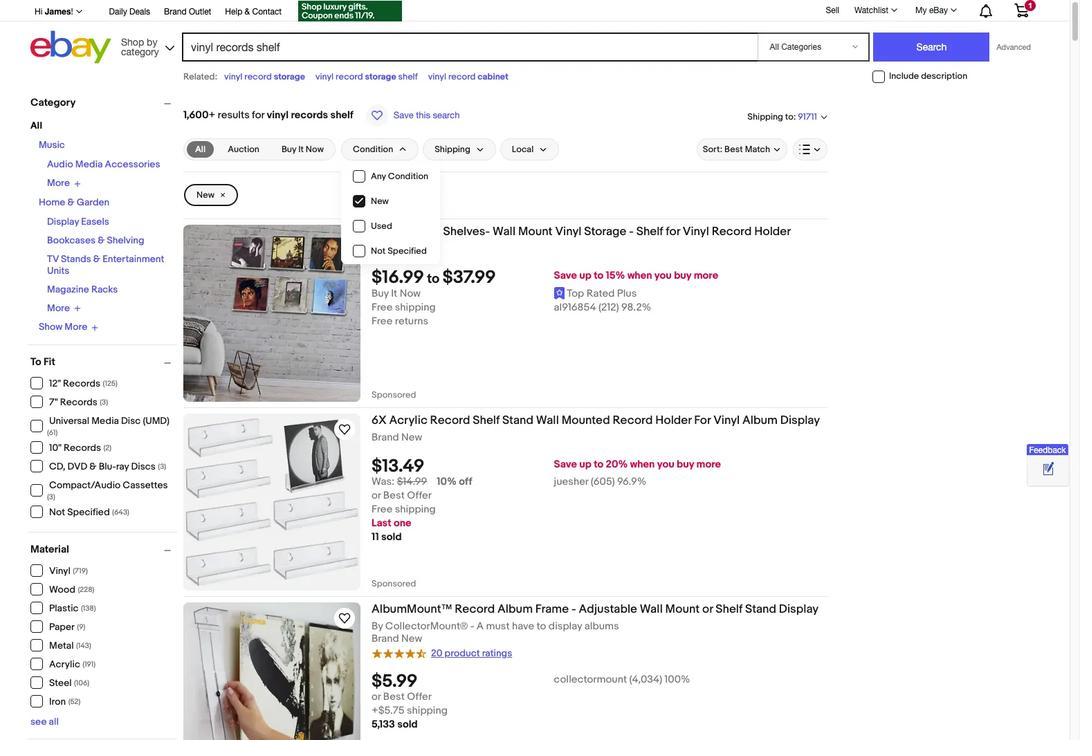 Task type: locate. For each thing, give the bounding box(es) containing it.
&
[[245, 7, 250, 17], [67, 196, 74, 208], [98, 234, 105, 246], [93, 253, 100, 265], [90, 461, 97, 473]]

0 vertical spatial records
[[63, 378, 100, 390]]

0 vertical spatial more
[[694, 269, 719, 283]]

-
[[629, 225, 634, 239], [572, 603, 576, 617], [470, 620, 474, 633]]

wall right shelves-
[[493, 225, 516, 239]]

save this search button
[[362, 104, 464, 127]]

shelf up save this search button at the left top of the page
[[398, 71, 418, 82]]

get the coupon image
[[298, 1, 402, 21]]

top rated plus image
[[554, 287, 565, 299]]

free down free shipping
[[372, 315, 393, 328]]

shelf right records
[[330, 109, 354, 122]]

media for universal
[[91, 415, 119, 427]]

0 horizontal spatial holder
[[656, 414, 692, 428]]

records for 12" records
[[63, 378, 100, 390]]

1 vertical spatial specified
[[67, 507, 110, 518]]

record up 1,600 + results for vinyl records shelf
[[245, 71, 272, 82]]

1 vertical spatial more
[[47, 302, 70, 314]]

universal
[[49, 415, 89, 427]]

storage
[[274, 71, 305, 82], [365, 71, 396, 82]]

racks
[[91, 283, 118, 295]]

2 horizontal spatial shelf
[[716, 603, 743, 617]]

new link down 'all' link
[[184, 184, 238, 206]]

save this search
[[394, 110, 460, 120]]

0 horizontal spatial shelf
[[473, 414, 500, 428]]

1 horizontal spatial for
[[666, 225, 680, 239]]

0 horizontal spatial not
[[49, 507, 65, 518]]

more for save up to 20% when you buy more
[[697, 458, 721, 471]]

1 horizontal spatial acrylic
[[389, 414, 428, 428]]

new down used link
[[401, 242, 422, 255]]

best inside juesher (605) 96.9% or best offer free shipping last one 11 sold
[[383, 489, 405, 503]]

not for not specified (643)
[[49, 507, 65, 518]]

storage
[[584, 225, 627, 239]]

2 vertical spatial free
[[372, 503, 393, 516]]

save inside button
[[394, 110, 414, 120]]

you right 15%
[[655, 269, 672, 283]]

acrylic down 'metal' at the left bottom
[[49, 659, 80, 671]]

(125)
[[103, 379, 118, 388]]

buy right 20% at bottom
[[677, 458, 694, 471]]

best up "+$5.75"
[[383, 691, 405, 704]]

or inside collectormount (4,034) 100% or best offer +$5.75 shipping 5,133 sold
[[372, 691, 381, 704]]

(3)
[[100, 398, 108, 407], [158, 462, 166, 471], [47, 492, 55, 501]]

by
[[372, 620, 383, 633]]

media right audio
[[75, 158, 103, 170]]

offer down 20
[[407, 691, 432, 704]]

1 vertical spatial stand
[[745, 603, 777, 617]]

entertainment
[[103, 253, 164, 265]]

0 horizontal spatial acrylic
[[49, 659, 80, 671]]

stand
[[502, 414, 534, 428], [745, 603, 777, 617]]

sold down "+$5.75"
[[397, 719, 418, 732]]

holder inside the vinyl record shelves- wall mount vinyl storage - shelf for vinyl record holder brand new
[[755, 225, 791, 239]]

wall inside albummount™ record album frame - adjustable wall mount or shelf stand display by collectormount® - a must have to display albums brand new
[[640, 603, 663, 617]]

$37.99
[[443, 267, 496, 289]]

1 vertical spatial more
[[697, 458, 721, 471]]

magazine
[[47, 283, 89, 295]]

offer for sold
[[407, 691, 432, 704]]

$14.99
[[397, 476, 427, 489]]

up up top
[[579, 269, 592, 283]]

it up free shipping
[[391, 287, 398, 301]]

91711
[[798, 112, 817, 123]]

specified up $16.99
[[388, 246, 427, 257]]

all
[[30, 120, 42, 132], [195, 144, 206, 155]]

(3) down cd,
[[47, 492, 55, 501]]

record
[[245, 71, 272, 82], [336, 71, 363, 82], [448, 71, 476, 82]]

0 vertical spatial (3)
[[100, 398, 108, 407]]

any
[[371, 171, 386, 182]]

main content
[[183, 90, 828, 741]]

1 horizontal spatial specified
[[388, 246, 427, 257]]

shop
[[121, 36, 144, 47]]

1 vertical spatial not
[[49, 507, 65, 518]]

vinyl inside the 6x acrylic record shelf stand wall mounted record holder for vinyl album display brand new
[[714, 414, 740, 428]]

1 more button from the top
[[47, 177, 81, 189]]

new down "albummount™"
[[401, 633, 422, 646]]

1 horizontal spatial buy
[[372, 287, 389, 301]]

sold
[[381, 531, 402, 544], [397, 719, 418, 732]]

0 horizontal spatial stand
[[502, 414, 534, 428]]

brand inside the 6x acrylic record shelf stand wall mounted record holder for vinyl album display brand new
[[372, 431, 399, 444]]

0 vertical spatial it
[[298, 144, 304, 155]]

shipping inside juesher (605) 96.9% or best offer free shipping last one 11 sold
[[395, 503, 436, 516]]

1 horizontal spatial storage
[[365, 71, 396, 82]]

brand inside the vinyl record shelves- wall mount vinyl storage - shelf for vinyl record holder brand new
[[372, 242, 399, 255]]

1 vertical spatial shelf
[[330, 109, 354, 122]]

to inside $16.99 to $37.99
[[427, 271, 440, 287]]

buy for save up to 20% when you buy more
[[677, 458, 694, 471]]

now up free shipping
[[400, 287, 421, 301]]

product
[[445, 648, 480, 659]]

buy down records
[[282, 144, 296, 155]]

specified down the compact/audio
[[67, 507, 110, 518]]

1 horizontal spatial not
[[371, 246, 386, 257]]

0 vertical spatial buy
[[282, 144, 296, 155]]

tv stands & entertainment units link
[[47, 253, 164, 276]]

condition up any
[[353, 144, 393, 155]]

shop by category button
[[115, 31, 177, 61]]

you
[[655, 269, 672, 283], [657, 458, 675, 471]]

garden
[[77, 196, 110, 208]]

you inside save up to 15% when you buy more buy it now
[[655, 269, 672, 283]]

albummount™
[[372, 603, 452, 617]]

0 horizontal spatial buy
[[282, 144, 296, 155]]

records for 7" records
[[60, 397, 97, 408]]

1 vertical spatial buy
[[677, 458, 694, 471]]

0 vertical spatial save
[[394, 110, 414, 120]]

best for collectormount (4,034) 100% or best offer +$5.75 shipping 5,133 sold
[[383, 691, 405, 704]]

storage for vinyl record storage shelf
[[365, 71, 396, 82]]

for right results
[[252, 109, 265, 122]]

0 horizontal spatial record
[[245, 71, 272, 82]]

2 storage from the left
[[365, 71, 396, 82]]

0 vertical spatial more
[[47, 177, 70, 189]]

new inside albummount™ record album frame - adjustable wall mount or shelf stand display by collectormount® - a must have to display albums brand new
[[401, 633, 422, 646]]

1 horizontal spatial stand
[[745, 603, 777, 617]]

media left disc
[[91, 415, 119, 427]]

it down records
[[298, 144, 304, 155]]

5,133
[[372, 719, 395, 732]]

1 vertical spatial or
[[703, 603, 713, 617]]

to left 91711
[[785, 111, 794, 122]]

12"
[[49, 378, 61, 390]]

shipping up returns
[[395, 301, 436, 314]]

all down 1,600
[[195, 144, 206, 155]]

brand down 6x
[[372, 431, 399, 444]]

wall left "mounted"
[[536, 414, 559, 428]]

record down search for anything text field on the top of page
[[448, 71, 476, 82]]

free inside juesher (605) 96.9% or best offer free shipping last one 11 sold
[[372, 503, 393, 516]]

best down was: $14.99
[[383, 489, 405, 503]]

(3) down (125)
[[100, 398, 108, 407]]

fit
[[44, 355, 55, 369]]

best for juesher (605) 96.9% or best offer free shipping last one 11 sold
[[383, 489, 405, 503]]

brand inside albummount™ record album frame - adjustable wall mount or shelf stand display by collectormount® - a must have to display albums brand new
[[372, 633, 399, 646]]

1 vertical spatial save
[[554, 269, 577, 283]]

2 vertical spatial best
[[383, 691, 405, 704]]

returns
[[395, 315, 429, 328]]

0 horizontal spatial it
[[298, 144, 304, 155]]

more down audio
[[47, 177, 70, 189]]

buy up free shipping
[[372, 287, 389, 301]]

1 vertical spatial for
[[666, 225, 680, 239]]

offer inside collectormount (4,034) 100% or best offer +$5.75 shipping 5,133 sold
[[407, 691, 432, 704]]

save up top rated plus icon
[[554, 269, 577, 283]]

main content containing $16.99
[[183, 90, 828, 741]]

1 up from the top
[[579, 269, 592, 283]]

shipping for shipping
[[435, 144, 471, 155]]

1 vertical spatial shelf
[[473, 414, 500, 428]]

1 vertical spatial best
[[383, 489, 405, 503]]

up inside save up to 15% when you buy more buy it now
[[579, 269, 592, 283]]

steel
[[49, 678, 72, 689]]

albums
[[585, 620, 619, 633]]

to right $16.99
[[427, 271, 440, 287]]

2 record from the left
[[336, 71, 363, 82]]

0 vertical spatial display
[[47, 216, 79, 227]]

2 vertical spatial records
[[64, 442, 101, 454]]

shipping inside shipping to : 91711
[[748, 111, 783, 122]]

shipping inside dropdown button
[[435, 144, 471, 155]]

now
[[306, 144, 324, 155], [400, 287, 421, 301]]

$16.99 to $37.99
[[372, 267, 496, 289]]

save for save up to 20% when you buy more
[[554, 458, 577, 471]]

0 vertical spatial album
[[743, 414, 778, 428]]

record for vinyl record storage shelf
[[336, 71, 363, 82]]

records
[[291, 109, 328, 122]]

1 vertical spatial up
[[579, 458, 592, 471]]

to right have
[[537, 620, 546, 633]]

2 horizontal spatial (3)
[[158, 462, 166, 471]]

save up the juesher
[[554, 458, 577, 471]]

new inside the 6x acrylic record shelf stand wall mounted record holder for vinyl album display brand new
[[401, 431, 422, 444]]

2 offer from the top
[[407, 691, 432, 704]]

0 horizontal spatial specified
[[67, 507, 110, 518]]

ebay
[[929, 6, 948, 15]]

0 vertical spatial holder
[[755, 225, 791, 239]]

stand inside the 6x acrylic record shelf stand wall mounted record holder for vinyl album display brand new
[[502, 414, 534, 428]]

1 horizontal spatial now
[[400, 287, 421, 301]]

vinyl record shelves- wall mount vinyl storage - shelf for vinyl record holder link
[[372, 225, 828, 243]]

& down easels
[[98, 234, 105, 246]]

2 horizontal spatial -
[[629, 225, 634, 239]]

- left the a on the left
[[470, 620, 474, 633]]

(3) right discs
[[158, 462, 166, 471]]

2 vertical spatial display
[[779, 603, 819, 617]]

free up last
[[372, 503, 393, 516]]

best inside dropdown button
[[725, 144, 743, 155]]

cd, dvd & blu-ray discs (3)
[[49, 461, 166, 473]]

vinyl
[[372, 225, 398, 239], [555, 225, 582, 239], [683, 225, 709, 239], [714, 414, 740, 428], [49, 565, 71, 577]]

save up to 20% when you buy more
[[554, 458, 721, 471]]

0 vertical spatial all
[[30, 120, 42, 132]]

display inside albummount™ record album frame - adjustable wall mount or shelf stand display by collectormount® - a must have to display albums brand new
[[779, 603, 819, 617]]

up for 15%
[[579, 269, 592, 283]]

1 vertical spatial now
[[400, 287, 421, 301]]

brand down "albummount™"
[[372, 633, 399, 646]]

this
[[416, 110, 430, 120]]

to inside albummount™ record album frame - adjustable wall mount or shelf stand display by collectormount® - a must have to display albums brand new
[[537, 620, 546, 633]]

you right 20% at bottom
[[657, 458, 675, 471]]

audio media accessories
[[47, 158, 160, 170]]

0 vertical spatial you
[[655, 269, 672, 283]]

3 record from the left
[[448, 71, 476, 82]]

(3) inside compact/audio cassettes (3)
[[47, 492, 55, 501]]

vinyl for vinyl record storage
[[224, 71, 243, 82]]

shipping inside collectormount (4,034) 100% or best offer +$5.75 shipping 5,133 sold
[[407, 705, 448, 718]]

0 horizontal spatial now
[[306, 144, 324, 155]]

to inside shipping to : 91711
[[785, 111, 794, 122]]

now down records
[[306, 144, 324, 155]]

condition inside any condition 'link'
[[388, 171, 428, 182]]

None submit
[[874, 33, 990, 62]]

1 horizontal spatial holder
[[755, 225, 791, 239]]

buy right 15%
[[674, 269, 692, 283]]

0 horizontal spatial mount
[[518, 225, 553, 239]]

vinyl for vinyl record cabinet
[[428, 71, 446, 82]]

save inside save up to 15% when you buy more buy it now
[[554, 269, 577, 283]]

not
[[371, 246, 386, 257], [49, 507, 65, 518]]

wall inside the 6x acrylic record shelf stand wall mounted record holder for vinyl album display brand new
[[536, 414, 559, 428]]

shipping up one at bottom
[[395, 503, 436, 516]]

0 vertical spatial shipping
[[748, 111, 783, 122]]

sold right 11
[[381, 531, 402, 544]]

1 vertical spatial mount
[[666, 603, 700, 617]]

ratings
[[482, 648, 512, 659]]

mount
[[518, 225, 553, 239], [666, 603, 700, 617]]

vinyl up records
[[316, 71, 334, 82]]

record down the get the coupon image
[[336, 71, 363, 82]]

not down used
[[371, 246, 386, 257]]

1
[[1028, 1, 1033, 10]]

listing options selector. list view selected. image
[[799, 144, 822, 155]]

(9)
[[77, 623, 85, 632]]

0 vertical spatial best
[[725, 144, 743, 155]]

& right help
[[245, 7, 250, 17]]

storage up save this search button at the left top of the page
[[365, 71, 396, 82]]

1 vertical spatial holder
[[656, 414, 692, 428]]

when up plus
[[628, 269, 652, 283]]

when inside save up to 15% when you buy more buy it now
[[628, 269, 652, 283]]

0 horizontal spatial shelf
[[330, 109, 354, 122]]

0 vertical spatial shelf
[[398, 71, 418, 82]]

more button down audio
[[47, 177, 81, 189]]

1 vertical spatial -
[[572, 603, 576, 617]]

best right sort:
[[725, 144, 743, 155]]

show
[[39, 321, 62, 333]]

0 vertical spatial up
[[579, 269, 592, 283]]

records
[[63, 378, 100, 390], [60, 397, 97, 408], [64, 442, 101, 454]]

1 horizontal spatial (3)
[[100, 398, 108, 407]]

now inside save up to 15% when you buy more buy it now
[[400, 287, 421, 301]]

0 vertical spatial specified
[[388, 246, 427, 257]]

- right storage at the top of page
[[629, 225, 634, 239]]

0 vertical spatial wall
[[493, 225, 516, 239]]

album inside the 6x acrylic record shelf stand wall mounted record holder for vinyl album display brand new
[[743, 414, 778, 428]]

paper
[[49, 622, 75, 633]]

1 offer from the top
[[407, 489, 432, 503]]

- up the display at the right bottom of page
[[572, 603, 576, 617]]

cd,
[[49, 461, 65, 473]]

not for not specified
[[371, 246, 386, 257]]

not up material at the left of page
[[49, 507, 65, 518]]

vinyl right related:
[[224, 71, 243, 82]]

2 horizontal spatial record
[[448, 71, 476, 82]]

shelf inside the 6x acrylic record shelf stand wall mounted record holder for vinyl album display brand new
[[473, 414, 500, 428]]

watch 6x acrylic record shelf stand wall mounted record holder for vinyl album display image
[[336, 421, 353, 438]]

offer
[[407, 489, 432, 503], [407, 691, 432, 704]]

free down $16.99
[[372, 301, 393, 314]]

my ebay link
[[908, 2, 963, 19]]

best inside collectormount (4,034) 100% or best offer +$5.75 shipping 5,133 sold
[[383, 691, 405, 704]]

new down any
[[371, 196, 389, 207]]

it
[[298, 144, 304, 155], [391, 287, 398, 301]]

1 storage from the left
[[274, 71, 305, 82]]

more
[[47, 177, 70, 189], [47, 302, 70, 314], [65, 321, 87, 333]]

offer inside juesher (605) 96.9% or best offer free shipping last one 11 sold
[[407, 489, 432, 503]]

0 vertical spatial condition
[[353, 144, 393, 155]]

3 free from the top
[[372, 503, 393, 516]]

0 horizontal spatial wall
[[493, 225, 516, 239]]

1 horizontal spatial it
[[391, 287, 398, 301]]

shipping right "+$5.75"
[[407, 705, 448, 718]]

shipping left :
[[748, 111, 783, 122]]

mount inside albummount™ record album frame - adjustable wall mount or shelf stand display by collectormount® - a must have to display albums brand new
[[666, 603, 700, 617]]

material
[[30, 543, 69, 556]]

1 vertical spatial it
[[391, 287, 398, 301]]

vinyl up search
[[428, 71, 446, 82]]

more right show
[[65, 321, 87, 333]]

ray
[[116, 461, 129, 473]]

more button up show more
[[47, 302, 81, 314]]

to up (605)
[[594, 458, 604, 471]]

records down 12" records (125)
[[60, 397, 97, 408]]

0 vertical spatial for
[[252, 109, 265, 122]]

condition inside condition dropdown button
[[353, 144, 393, 155]]

for right storage at the top of page
[[666, 225, 680, 239]]

0 vertical spatial mount
[[518, 225, 553, 239]]

save up to 15% when you buy more buy it now
[[372, 269, 719, 301]]

top rated plus
[[567, 287, 637, 301]]

or inside juesher (605) 96.9% or best offer free shipping last one 11 sold
[[372, 489, 381, 503]]

0 vertical spatial now
[[306, 144, 324, 155]]

not specified (643)
[[49, 507, 129, 518]]

20 product ratings
[[431, 648, 512, 659]]

0 horizontal spatial shipping
[[435, 144, 471, 155]]

more up show more
[[47, 302, 70, 314]]

1 vertical spatial buy
[[372, 287, 389, 301]]

shipping down search
[[435, 144, 471, 155]]

0 vertical spatial shelf
[[637, 225, 663, 239]]

0 vertical spatial media
[[75, 158, 103, 170]]

1 horizontal spatial shipping
[[748, 111, 783, 122]]

vinyl for vinyl record storage shelf
[[316, 71, 334, 82]]

0 horizontal spatial storage
[[274, 71, 305, 82]]

save left this
[[394, 110, 414, 120]]

brand down used
[[372, 242, 399, 255]]

2 vertical spatial shipping
[[407, 705, 448, 718]]

1 horizontal spatial wall
[[536, 414, 559, 428]]

holder inside the 6x acrylic record shelf stand wall mounted record holder for vinyl album display brand new
[[656, 414, 692, 428]]

vinyl left records
[[267, 109, 289, 122]]

up up the juesher
[[579, 458, 592, 471]]

buy for save up to 15% when you buy more buy it now
[[674, 269, 692, 283]]

local
[[512, 144, 534, 155]]

not specified link
[[342, 239, 440, 264]]

offer down $14.99
[[407, 489, 432, 503]]

1 horizontal spatial shelf
[[398, 71, 418, 82]]

music
[[39, 139, 65, 151]]

2 vertical spatial or
[[372, 691, 381, 704]]

off
[[459, 476, 472, 489]]

search
[[433, 110, 460, 120]]

when up 96.9%
[[630, 458, 655, 471]]

1 horizontal spatial record
[[336, 71, 363, 82]]

albummount™ record album frame - adjustable wall mount or shelf stand display by collectormount® - a must have to display albums brand new
[[372, 603, 819, 646]]

album up have
[[498, 603, 533, 617]]

any condition
[[371, 171, 428, 182]]

shop by category
[[121, 36, 159, 57]]

album right for
[[743, 414, 778, 428]]

cassettes
[[123, 479, 168, 491]]

more inside save up to 15% when you buy more buy it now
[[694, 269, 719, 283]]

new link down any condition
[[342, 189, 440, 214]]

watch albummount™ record album frame - adjustable wall mount or shelf stand display image
[[336, 610, 353, 627]]

1 record from the left
[[245, 71, 272, 82]]

storage up records
[[274, 71, 305, 82]]

not specified
[[371, 246, 427, 257]]

0 horizontal spatial album
[[498, 603, 533, 617]]

1 vertical spatial all
[[195, 144, 206, 155]]

new up $13.49 on the bottom
[[401, 431, 422, 444]]

2 up from the top
[[579, 458, 592, 471]]

0 vertical spatial acrylic
[[389, 414, 428, 428]]

all up music link
[[30, 120, 42, 132]]

acrylic right 6x
[[389, 414, 428, 428]]

wall right adjustable
[[640, 603, 663, 617]]

1 vertical spatial shipping
[[435, 144, 471, 155]]

2 vertical spatial (3)
[[47, 492, 55, 501]]

brand left outlet
[[164, 7, 187, 17]]

0 vertical spatial free
[[372, 301, 393, 314]]

2 free from the top
[[372, 315, 393, 328]]

media inside universal media disc (umd) (61)
[[91, 415, 119, 427]]

collectormount®
[[385, 620, 468, 633]]

music link
[[39, 139, 65, 151]]

records up dvd
[[64, 442, 101, 454]]

to left 15%
[[594, 269, 604, 283]]

albummount™ record album frame - adjustable wall mount or shelf stand display heading
[[372, 603, 819, 617]]

new down 'all' link
[[197, 190, 215, 201]]

records up '7" records (3)'
[[63, 378, 100, 390]]

1 horizontal spatial shelf
[[637, 225, 663, 239]]

shelf inside the vinyl record shelves- wall mount vinyl storage - shelf for vinyl record holder brand new
[[637, 225, 663, 239]]

wall
[[493, 225, 516, 239], [536, 414, 559, 428], [640, 603, 663, 617]]

adjustable
[[579, 603, 637, 617]]

7"
[[49, 397, 58, 408]]

plastic (138)
[[49, 603, 96, 615]]

1 vertical spatial shipping
[[395, 503, 436, 516]]

condition right any
[[388, 171, 428, 182]]

buy inside save up to 15% when you buy more buy it now
[[674, 269, 692, 283]]

sold inside juesher (605) 96.9% or best offer free shipping last one 11 sold
[[381, 531, 402, 544]]

(3) inside '7" records (3)'
[[100, 398, 108, 407]]

0 vertical spatial when
[[628, 269, 652, 283]]

albummount™ record album frame - adjustable wall mount or shelf stand display image
[[183, 603, 361, 741]]

0 horizontal spatial (3)
[[47, 492, 55, 501]]

+
[[209, 109, 215, 122]]

record
[[401, 225, 441, 239], [712, 225, 752, 239], [430, 414, 470, 428], [613, 414, 653, 428], [455, 603, 495, 617]]

1 vertical spatial album
[[498, 603, 533, 617]]

0 vertical spatial stand
[[502, 414, 534, 428]]



Task type: describe. For each thing, give the bounding box(es) containing it.
album inside albummount™ record album frame - adjustable wall mount or shelf stand display by collectormount® - a must have to display albums brand new
[[498, 603, 533, 617]]

advanced
[[997, 43, 1031, 51]]

brand inside account navigation
[[164, 7, 187, 17]]

stand inside albummount™ record album frame - adjustable wall mount or shelf stand display by collectormount® - a must have to display albums brand new
[[745, 603, 777, 617]]

1 vertical spatial acrylic
[[49, 659, 80, 671]]

outlet
[[189, 7, 211, 17]]

sell
[[826, 5, 840, 15]]

it inside save up to 15% when you buy more buy it now
[[391, 287, 398, 301]]

(106)
[[74, 679, 89, 688]]

compact/audio
[[49, 479, 121, 491]]

include
[[889, 71, 919, 82]]

6x acrylic record shelf stand wall mounted record holder for vinyl album display brand new
[[372, 414, 820, 444]]

universal media disc (umd) (61)
[[47, 415, 170, 437]]

wall inside the vinyl record shelves- wall mount vinyl storage - shelf for vinyl record holder brand new
[[493, 225, 516, 239]]

vinyl record cabinet
[[428, 71, 509, 82]]

plus
[[617, 287, 637, 301]]

20%
[[606, 458, 628, 471]]

home & garden link
[[39, 196, 110, 208]]

mounted
[[562, 414, 610, 428]]

15%
[[606, 269, 625, 283]]

All selected text field
[[195, 143, 206, 156]]

condition button
[[341, 138, 419, 161]]

2 vertical spatial more
[[65, 321, 87, 333]]

(191)
[[83, 660, 96, 669]]

you for 20%
[[657, 458, 675, 471]]

shipping for juesher (605) 96.9% or best offer free shipping last one 11 sold
[[395, 503, 436, 516]]

20 product ratings link
[[372, 647, 512, 660]]

1 horizontal spatial new link
[[342, 189, 440, 214]]

stands
[[61, 253, 91, 265]]

account navigation
[[27, 0, 1040, 24]]

tv
[[47, 253, 59, 265]]

storage for vinyl record storage
[[274, 71, 305, 82]]

steel (106)
[[49, 678, 89, 689]]

easels
[[81, 216, 109, 227]]

more for first more button from the bottom of the page
[[47, 302, 70, 314]]

display inside display easels bookcases & shelving tv stands & entertainment units magazine racks
[[47, 216, 79, 227]]

contact
[[252, 7, 282, 17]]

20
[[431, 648, 443, 659]]

98.2%
[[622, 301, 651, 314]]

brand outlet link
[[164, 5, 211, 20]]

see all button
[[30, 716, 59, 728]]

6x acrylic record shelf stand wall mounted record holder for vinyl album display image
[[183, 414, 361, 591]]

disc
[[121, 415, 141, 427]]

display inside the 6x acrylic record shelf stand wall mounted record holder for vinyl album display brand new
[[781, 414, 820, 428]]

when for 15%
[[628, 269, 652, 283]]

advanced link
[[990, 33, 1038, 61]]

collectormount (4,034) 100% or best offer +$5.75 shipping 5,133 sold
[[372, 674, 690, 732]]

al916854 (212) 98.2% free returns
[[372, 301, 651, 328]]

local button
[[500, 138, 559, 161]]

save for save up to 15% when you buy more buy it now
[[554, 269, 577, 283]]

records for 10" records
[[64, 442, 101, 454]]

metal
[[49, 640, 74, 652]]

category button
[[30, 96, 177, 109]]

0 vertical spatial shipping
[[395, 301, 436, 314]]

hi james !
[[35, 6, 73, 17]]

sort:
[[703, 144, 723, 155]]

& inside account navigation
[[245, 7, 250, 17]]

sell link
[[820, 5, 846, 15]]

any condition link
[[342, 164, 440, 189]]

or for juesher (605) 96.9% or best offer free shipping last one 11 sold
[[372, 489, 381, 503]]

dvd
[[68, 461, 87, 473]]

daily
[[109, 7, 127, 17]]

magazine racks link
[[47, 283, 118, 295]]

brand outlet
[[164, 7, 211, 17]]

you for 15%
[[655, 269, 672, 283]]

to fit button
[[30, 355, 177, 369]]

save for save this search
[[394, 110, 414, 120]]

my
[[916, 6, 927, 15]]

more for save up to 15% when you buy more buy it now
[[694, 269, 719, 283]]

by
[[147, 36, 157, 47]]

0 horizontal spatial for
[[252, 109, 265, 122]]

iron (52)
[[49, 696, 81, 708]]

for inside the vinyl record shelves- wall mount vinyl storage - shelf for vinyl record holder brand new
[[666, 225, 680, 239]]

vinyl record shelves- wall mount vinyl storage - shelf for vinyl record holder heading
[[372, 225, 791, 239]]

0 horizontal spatial new link
[[184, 184, 238, 206]]

new inside the vinyl record shelves- wall mount vinyl storage - shelf for vinyl record holder brand new
[[401, 242, 422, 255]]

(4,034)
[[629, 674, 662, 687]]

used
[[371, 221, 392, 232]]

specified for not specified (643)
[[67, 507, 110, 518]]

specified for not specified
[[388, 246, 427, 257]]

11
[[372, 531, 379, 544]]

:
[[794, 111, 796, 122]]

daily deals
[[109, 7, 150, 17]]

!
[[71, 7, 73, 17]]

was: $14.99
[[372, 476, 427, 489]]

shipping for collectormount (4,034) 100% or best offer +$5.75 shipping 5,133 sold
[[407, 705, 448, 718]]

audio
[[47, 158, 73, 170]]

material button
[[30, 543, 177, 556]]

it inside buy it now link
[[298, 144, 304, 155]]

& down bookcases & shelving link
[[93, 253, 100, 265]]

vinyl record storage shelf
[[316, 71, 418, 82]]

(3) inside cd, dvd & blu-ray discs (3)
[[158, 462, 166, 471]]

when for 20%
[[630, 458, 655, 471]]

10"
[[49, 442, 62, 454]]

offer for one
[[407, 489, 432, 503]]

to inside save up to 15% when you buy more buy it now
[[594, 269, 604, 283]]

vinyl record shelves- wall mount vinyl storage - shelf for vinyl record holder image
[[183, 225, 361, 402]]

(3) for compact/audio cassettes
[[47, 492, 55, 501]]

& right home
[[67, 196, 74, 208]]

watchlist link
[[847, 2, 904, 19]]

shop by category banner
[[27, 0, 1040, 67]]

or for collectormount (4,034) 100% or best offer +$5.75 shipping 5,133 sold
[[372, 691, 381, 704]]

shelving
[[107, 234, 144, 246]]

(2)
[[103, 444, 112, 453]]

cabinet
[[478, 71, 509, 82]]

& left blu-
[[90, 461, 97, 473]]

was:
[[372, 476, 395, 489]]

1 horizontal spatial all
[[195, 144, 206, 155]]

$16.99
[[372, 267, 424, 289]]

more for 2nd more button from the bottom
[[47, 177, 70, 189]]

media for audio
[[75, 158, 103, 170]]

6x acrylic record shelf stand wall mounted record holder for vinyl album display heading
[[372, 414, 820, 428]]

units
[[47, 265, 69, 276]]

mount inside the vinyl record shelves- wall mount vinyl storage - shelf for vinyl record holder brand new
[[518, 225, 553, 239]]

(228)
[[78, 586, 94, 595]]

frame
[[536, 603, 569, 617]]

sold inside collectormount (4,034) 100% or best offer +$5.75 shipping 5,133 sold
[[397, 719, 418, 732]]

juesher (605) 96.9% or best offer free shipping last one 11 sold
[[372, 476, 647, 544]]

paper (9)
[[49, 622, 85, 633]]

shelf inside albummount™ record album frame - adjustable wall mount or shelf stand display by collectormount® - a must have to display albums brand new
[[716, 603, 743, 617]]

acrylic inside the 6x acrylic record shelf stand wall mounted record holder for vinyl album display brand new
[[389, 414, 428, 428]]

metal (143)
[[49, 640, 91, 652]]

vinyl record storage
[[224, 71, 305, 82]]

record for vinyl record cabinet
[[448, 71, 476, 82]]

buy inside save up to 15% when you buy more buy it now
[[372, 287, 389, 301]]

$5.99
[[372, 672, 418, 693]]

- inside the vinyl record shelves- wall mount vinyl storage - shelf for vinyl record holder brand new
[[629, 225, 634, 239]]

record for vinyl record storage
[[245, 71, 272, 82]]

or inside albummount™ record album frame - adjustable wall mount or shelf stand display by collectormount® - a must have to display albums brand new
[[703, 603, 713, 617]]

6x acrylic record shelf stand wall mounted record holder for vinyl album display link
[[372, 414, 828, 432]]

accessories
[[105, 158, 160, 170]]

display easels link
[[47, 216, 109, 227]]

96.9%
[[617, 476, 647, 489]]

Search for anything text field
[[184, 34, 755, 60]]

shelves-
[[443, 225, 490, 239]]

record inside albummount™ record album frame - adjustable wall mount or shelf stand display by collectormount® - a must have to display albums brand new
[[455, 603, 495, 617]]

audio media accessories link
[[47, 158, 160, 170]]

1,600
[[183, 109, 209, 122]]

1 free from the top
[[372, 301, 393, 314]]

to fit
[[30, 355, 55, 369]]

deals
[[129, 7, 150, 17]]

last
[[372, 517, 392, 530]]

(605)
[[591, 476, 615, 489]]

free inside al916854 (212) 98.2% free returns
[[372, 315, 393, 328]]

shipping for shipping to : 91711
[[748, 111, 783, 122]]

6x
[[372, 414, 387, 428]]

none submit inside 'shop by category' banner
[[874, 33, 990, 62]]

up for 20%
[[579, 458, 592, 471]]

wood (228)
[[49, 584, 94, 596]]

free shipping
[[372, 301, 436, 314]]

2 vertical spatial -
[[470, 620, 474, 633]]

(3) for 7" records
[[100, 398, 108, 407]]

2 more button from the top
[[47, 302, 81, 314]]

show more
[[39, 321, 87, 333]]



Task type: vqa. For each thing, say whether or not it's contained in the screenshot.


